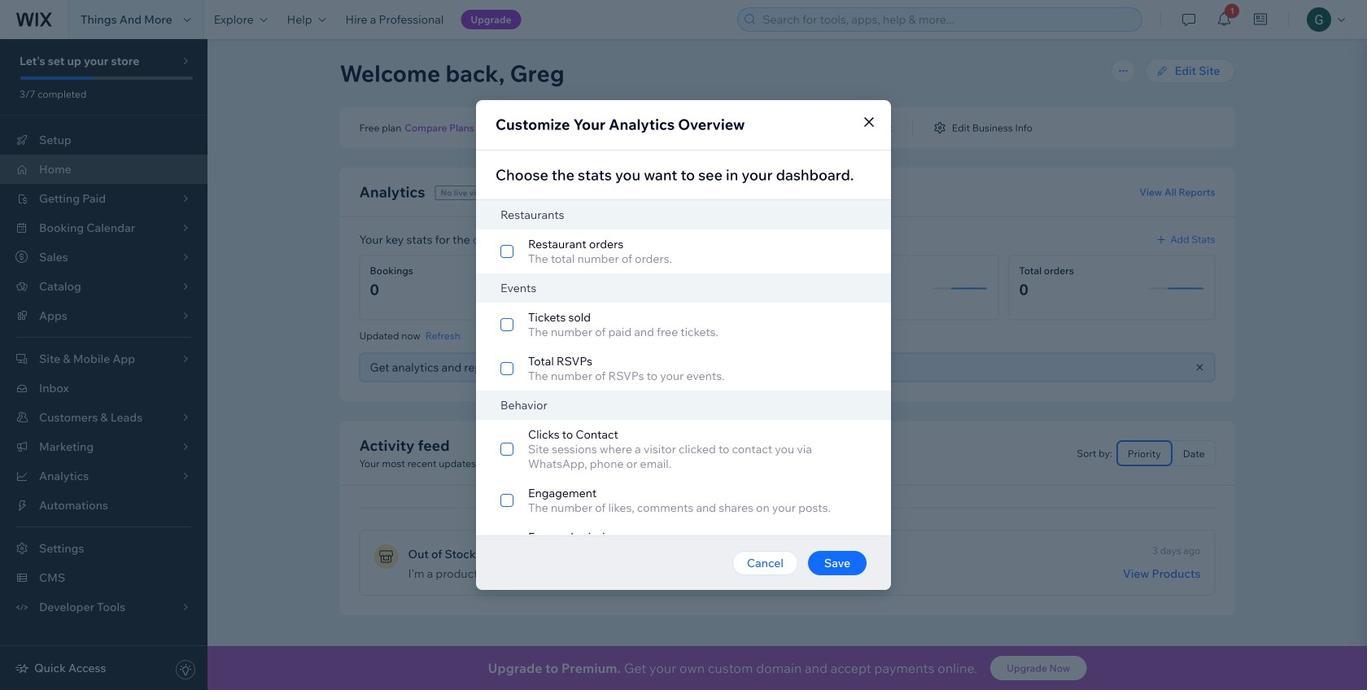 Task type: locate. For each thing, give the bounding box(es) containing it.
None checkbox
[[476, 303, 891, 347], [476, 347, 891, 391], [476, 420, 891, 479], [476, 479, 891, 523], [476, 523, 891, 567], [476, 303, 891, 347], [476, 347, 891, 391], [476, 420, 891, 479], [476, 479, 891, 523], [476, 523, 891, 567]]

None checkbox
[[476, 230, 891, 274]]

sidebar element
[[0, 39, 208, 690]]



Task type: describe. For each thing, give the bounding box(es) containing it.
Search for tools, apps, help & more... field
[[758, 8, 1138, 31]]



Task type: vqa. For each thing, say whether or not it's contained in the screenshot.
3rd category icon from left
no



